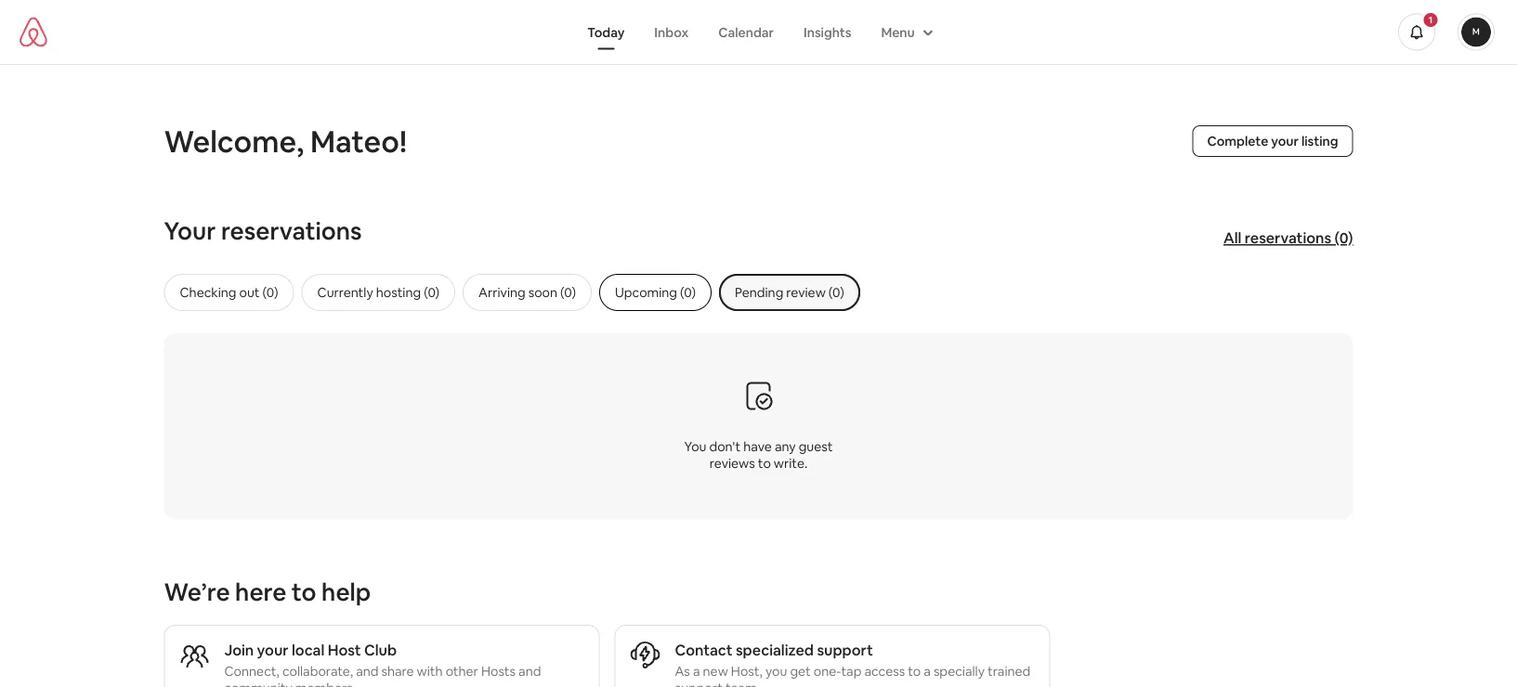 Task type: vqa. For each thing, say whether or not it's contained in the screenshot.
support team.
yes



Task type: describe. For each thing, give the bounding box(es) containing it.
listing
[[1302, 133, 1339, 150]]

currently hosting (0)
[[317, 284, 440, 301]]

don't
[[710, 438, 741, 455]]

host
[[328, 641, 361, 660]]

soon (0)
[[529, 284, 576, 301]]

reservations for your
[[221, 216, 362, 247]]

all reservations (0)
[[1224, 229, 1354, 248]]

checking
[[180, 284, 237, 301]]

insights
[[804, 24, 852, 40]]

0 vertical spatial (0)
[[1335, 229, 1354, 248]]

to write.
[[758, 455, 808, 472]]

mateo!
[[310, 122, 407, 161]]

guest
[[799, 438, 833, 455]]

out (0)
[[239, 284, 278, 301]]

inbox link
[[640, 14, 704, 50]]

join your local host club connect, collaborate, and share with other hosts and community members.
[[224, 641, 541, 688]]

complete your listing
[[1208, 133, 1339, 150]]

arriving
[[479, 284, 526, 301]]

host,
[[731, 664, 763, 680]]

pending
[[735, 284, 784, 301]]

1
[[1429, 14, 1433, 26]]

review (0)
[[787, 284, 845, 301]]

to inside contact specialized support as a new host, you get one-tap access to a specially trained support team.
[[908, 664, 921, 680]]

with
[[417, 664, 443, 680]]

complete your listing link
[[1193, 125, 1354, 157]]

all reservations (0) link
[[1215, 220, 1363, 257]]

2 and from the left
[[519, 664, 541, 680]]

your for join
[[257, 641, 289, 660]]

today link
[[573, 14, 640, 50]]

welcome, mateo!
[[164, 122, 407, 161]]

checking out (0)
[[180, 284, 278, 301]]

upcoming (0)
[[615, 284, 696, 301]]

here
[[235, 577, 286, 608]]

specially
[[934, 664, 985, 680]]

calendar link
[[704, 14, 789, 50]]

contact specialized support as a new host, you get one-tap access to a specially trained support team.
[[675, 641, 1031, 688]]

your
[[164, 216, 216, 247]]

other
[[446, 664, 478, 680]]



Task type: locate. For each thing, give the bounding box(es) containing it.
as
[[675, 664, 690, 680]]

reservation filters group
[[164, 274, 1391, 311]]

get
[[790, 664, 811, 680]]

a right "as"
[[693, 664, 700, 680]]

support team.
[[675, 680, 760, 688]]

reservations
[[221, 216, 362, 247], [1245, 229, 1332, 248]]

pending review (0)
[[735, 284, 845, 301]]

new
[[703, 664, 728, 680]]

1 horizontal spatial reservations
[[1245, 229, 1332, 248]]

0 horizontal spatial reservations
[[221, 216, 362, 247]]

arriving soon (0)
[[479, 284, 576, 301]]

menu button
[[867, 14, 945, 50]]

any
[[775, 438, 796, 455]]

complete
[[1208, 133, 1269, 150]]

a left specially
[[924, 664, 931, 680]]

trained
[[988, 664, 1031, 680]]

1 horizontal spatial a
[[924, 664, 931, 680]]

hosts
[[481, 664, 516, 680]]

contact
[[675, 641, 733, 660]]

and down the club on the bottom
[[356, 664, 379, 680]]

your
[[1272, 133, 1299, 150], [257, 641, 289, 660]]

one-
[[814, 664, 842, 680]]

1 vertical spatial to
[[908, 664, 921, 680]]

we're here to help
[[164, 577, 371, 608]]

insights link
[[789, 14, 867, 50]]

(0) inside the reservation filters group
[[680, 284, 696, 301]]

connect,
[[224, 664, 280, 680]]

inbox
[[655, 24, 689, 40]]

to left help
[[292, 577, 317, 608]]

1 horizontal spatial and
[[519, 664, 541, 680]]

1 horizontal spatial to
[[908, 664, 921, 680]]

0 vertical spatial your
[[1272, 133, 1299, 150]]

calendar
[[719, 24, 774, 40]]

main navigation menu image
[[1462, 17, 1492, 47]]

1 vertical spatial (0)
[[680, 284, 696, 301]]

your inside join your local host club connect, collaborate, and share with other hosts and community members.
[[257, 641, 289, 660]]

currently
[[317, 284, 373, 301]]

and
[[356, 664, 379, 680], [519, 664, 541, 680]]

tap
[[842, 664, 862, 680]]

welcome,
[[164, 122, 304, 161]]

0 horizontal spatial a
[[693, 664, 700, 680]]

your left the listing
[[1272, 133, 1299, 150]]

you
[[766, 664, 788, 680]]

we're
[[164, 577, 230, 608]]

all
[[1224, 229, 1242, 248]]

you don't have any guest reviews to write.
[[685, 438, 833, 472]]

reservations up out (0)
[[221, 216, 362, 247]]

menu
[[881, 24, 915, 40]]

support
[[817, 641, 873, 660]]

local
[[292, 641, 325, 660]]

1 horizontal spatial (0)
[[1335, 229, 1354, 248]]

share
[[381, 664, 414, 680]]

help
[[322, 577, 371, 608]]

and right hosts at the left bottom of the page
[[519, 664, 541, 680]]

to
[[292, 577, 317, 608], [908, 664, 921, 680]]

2 a from the left
[[924, 664, 931, 680]]

0 horizontal spatial and
[[356, 664, 379, 680]]

have
[[744, 438, 772, 455]]

club
[[364, 641, 397, 660]]

0 vertical spatial to
[[292, 577, 317, 608]]

community members.
[[224, 680, 356, 688]]

1 and from the left
[[356, 664, 379, 680]]

your reservations
[[164, 216, 362, 247]]

you
[[685, 438, 707, 455]]

today
[[588, 24, 625, 40]]

(0)
[[1335, 229, 1354, 248], [680, 284, 696, 301]]

join
[[224, 641, 254, 660]]

reviews
[[710, 455, 755, 472]]

hosting (0)
[[376, 284, 440, 301]]

your for complete
[[1272, 133, 1299, 150]]

upcoming
[[615, 284, 677, 301]]

reservations for all
[[1245, 229, 1332, 248]]

access
[[865, 664, 905, 680]]

1 horizontal spatial your
[[1272, 133, 1299, 150]]

a
[[693, 664, 700, 680], [924, 664, 931, 680]]

0 horizontal spatial to
[[292, 577, 317, 608]]

collaborate,
[[282, 664, 353, 680]]

0 horizontal spatial your
[[257, 641, 289, 660]]

specialized
[[736, 641, 814, 660]]

1 a from the left
[[693, 664, 700, 680]]

your up connect,
[[257, 641, 289, 660]]

reservations right all
[[1245, 229, 1332, 248]]

0 horizontal spatial (0)
[[680, 284, 696, 301]]

to right access
[[908, 664, 921, 680]]

1 vertical spatial your
[[257, 641, 289, 660]]



